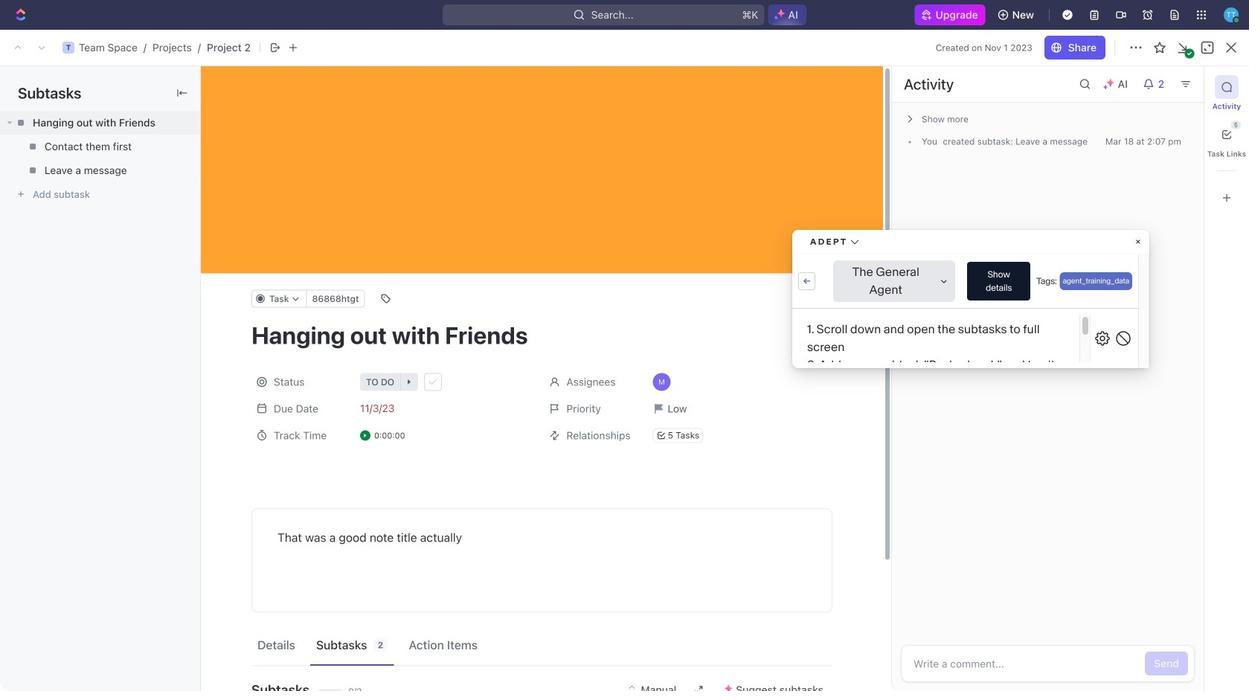 Task type: locate. For each thing, give the bounding box(es) containing it.
team space, , element
[[13, 42, 25, 54], [63, 42, 74, 54]]

0 horizontal spatial team space, , element
[[13, 42, 25, 54]]

drumstick bite image
[[1121, 672, 1130, 681]]

1 team space, , element from the left
[[13, 42, 25, 54]]

1 horizontal spatial team space, , element
[[63, 42, 74, 54]]

task sidebar content section
[[888, 66, 1204, 691]]



Task type: describe. For each thing, give the bounding box(es) containing it.
task sidebar navigation tab list
[[1207, 75, 1246, 210]]

Edit task name text field
[[251, 321, 833, 349]]

Search tasks... text field
[[1092, 109, 1240, 131]]

2 team space, , element from the left
[[63, 42, 74, 54]]



Task type: vqa. For each thing, say whether or not it's contained in the screenshot.
Customize "button"
no



